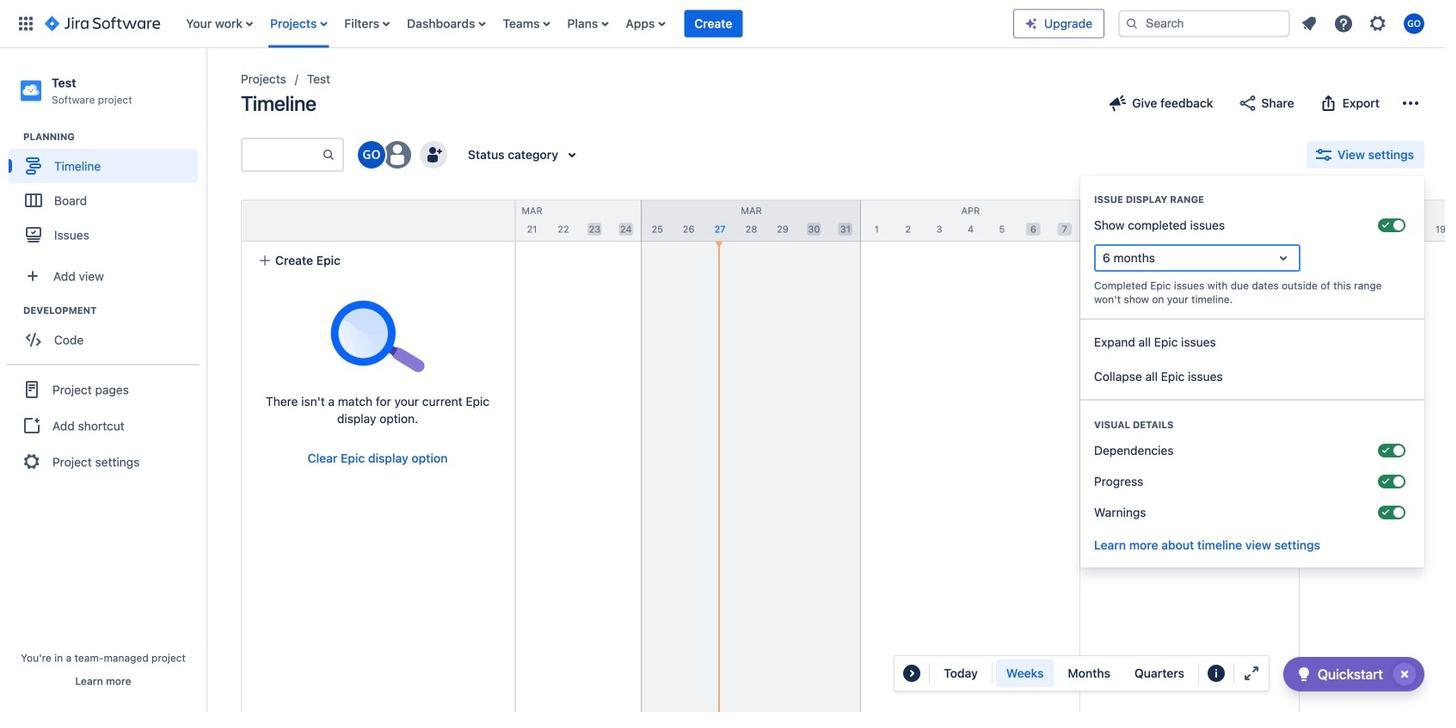 Task type: locate. For each thing, give the bounding box(es) containing it.
dismiss quickstart image
[[1392, 661, 1419, 689]]

jira software image
[[45, 13, 160, 34], [45, 13, 160, 34]]

5 column header from the left
[[1081, 201, 1300, 241]]

3 column header from the left
[[642, 201, 862, 241]]

planning image
[[3, 127, 23, 147]]

list
[[178, 0, 1014, 48], [1294, 8, 1436, 39]]

list item
[[685, 0, 743, 48]]

0 horizontal spatial list
[[178, 0, 1014, 48]]

None search field
[[1119, 10, 1291, 37]]

1 column header from the left
[[203, 201, 423, 241]]

enter full screen image
[[1242, 664, 1263, 684]]

group
[[9, 130, 206, 258], [9, 304, 206, 363], [1081, 318, 1425, 399], [7, 364, 200, 486], [996, 660, 1195, 688]]

your profile and settings image
[[1405, 13, 1425, 34]]

primary element
[[10, 0, 1014, 48]]

visual details group
[[1081, 399, 1425, 537]]

row inside row group
[[242, 201, 515, 242]]

row
[[242, 201, 515, 242]]

legend image
[[1207, 664, 1227, 684]]

Search field
[[1119, 10, 1291, 37]]

notifications image
[[1300, 13, 1320, 34]]

column header
[[203, 201, 423, 241], [423, 201, 642, 241], [642, 201, 862, 241], [862, 201, 1081, 241], [1081, 201, 1300, 241], [1300, 201, 1446, 241]]

row group inside timeline grid
[[241, 200, 515, 242]]

heading
[[23, 130, 206, 144], [1081, 193, 1425, 207], [23, 304, 206, 318], [1081, 418, 1425, 432]]

appswitcher icon image
[[15, 13, 36, 34]]

search image
[[1126, 17, 1140, 31]]

banner
[[0, 0, 1446, 48]]

issue display range group
[[1081, 176, 1425, 318]]

row group
[[241, 200, 515, 242]]



Task type: describe. For each thing, give the bounding box(es) containing it.
sidebar element
[[0, 48, 207, 713]]

1 horizontal spatial list
[[1294, 8, 1436, 39]]

check image
[[1294, 664, 1315, 685]]

timeline grid
[[203, 200, 1446, 713]]

Search timeline text field
[[243, 139, 322, 170]]

2 column header from the left
[[423, 201, 642, 241]]

help image
[[1334, 13, 1355, 34]]

add people image
[[423, 145, 444, 165]]

4 column header from the left
[[862, 201, 1081, 241]]

open image
[[1274, 248, 1294, 269]]

6 column header from the left
[[1300, 201, 1446, 241]]

sidebar navigation image
[[188, 69, 225, 103]]

settings image
[[1368, 13, 1389, 34]]

development image
[[3, 301, 23, 321]]

export icon image
[[1319, 93, 1340, 114]]



Task type: vqa. For each thing, say whether or not it's contained in the screenshot.
the Meetings 15
no



